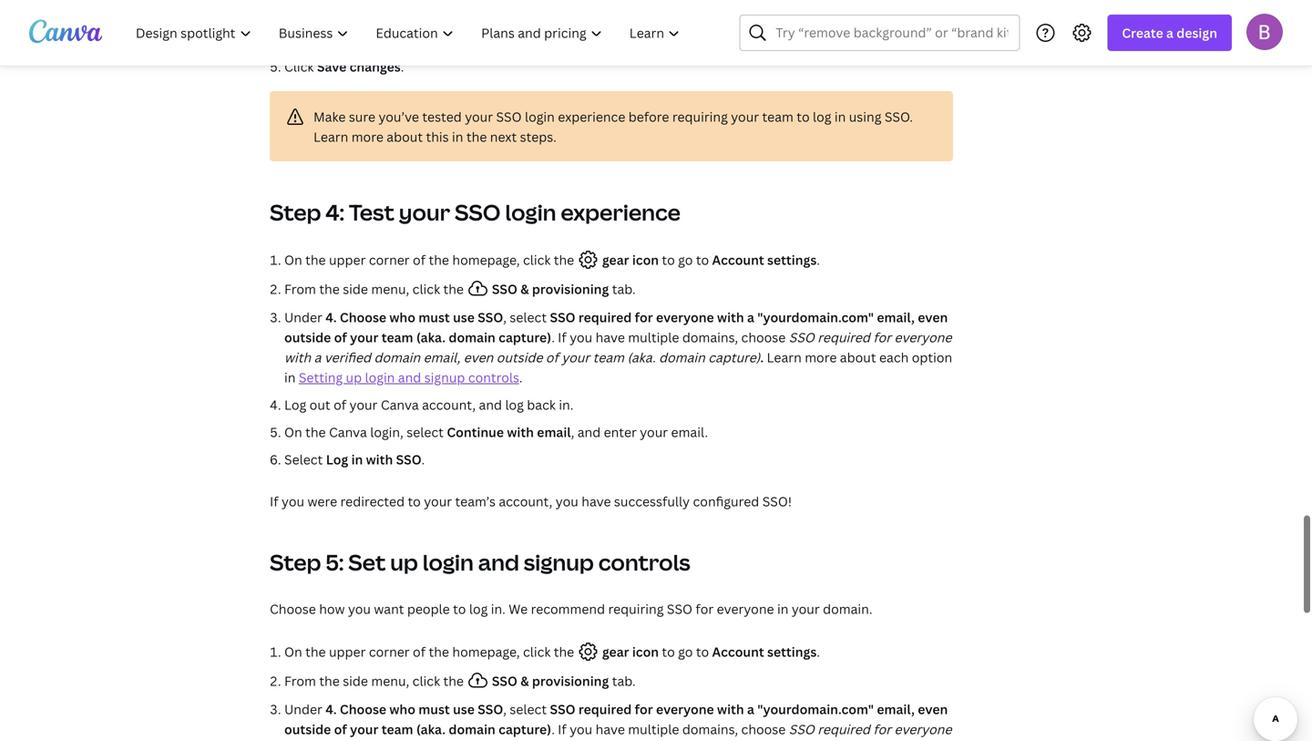 Task type: vqa. For each thing, say whether or not it's contained in the screenshot.
,
yes



Task type: describe. For each thing, give the bounding box(es) containing it.
1 vertical spatial choose
[[270, 600, 316, 618]]

from for learn more about each option in
[[284, 280, 316, 298]]

1 horizontal spatial up
[[390, 547, 418, 577]]

click down we
[[523, 643, 551, 661]]

more inside learn more about each option in
[[805, 349, 837, 366]]

sso required for everyone with a verified domain email, even outside of your team (aka. domain capture) for .
[[284, 721, 952, 741]]

how
[[319, 600, 345, 618]]

successfully
[[614, 493, 690, 510]]

steps.
[[520, 128, 557, 145]]

people
[[407, 600, 450, 618]]

0 vertical spatial account,
[[422, 396, 476, 413]]

1 vertical spatial experience
[[561, 197, 681, 227]]

sso inside make sure you've tested your sso login experience before requiring your team to log in using sso. learn more about this in the next steps.
[[496, 108, 522, 125]]

upper for .
[[329, 643, 366, 661]]

1 vertical spatial canva
[[329, 423, 367, 441]]

more inside make sure you've tested your sso login experience before requiring your team to log in using sso. learn more about this in the next steps.
[[352, 128, 384, 145]]

2 multiple from the top
[[628, 721, 680, 738]]

log out of your canva account, and log back in.
[[284, 396, 574, 413]]

this
[[426, 128, 449, 145]]

back
[[527, 396, 556, 413]]

verified for learn more about each option in
[[324, 349, 371, 366]]

test
[[349, 197, 395, 227]]

account for . if you have multiple domains, choose
[[712, 643, 765, 661]]

1 use from the top
[[453, 309, 475, 326]]

want
[[374, 600, 404, 618]]

option
[[912, 349, 953, 366]]

2 vertical spatial choose
[[340, 701, 387, 718]]

create a design button
[[1108, 15, 1233, 51]]

in up redirected
[[352, 451, 363, 468]]

sso required for everyone with a "yourdomain.com" email, even outside of your team (aka. domain capture) for .
[[284, 701, 948, 738]]

tested
[[422, 108, 462, 125]]

provisioning for .
[[532, 672, 609, 690]]

learn inside make sure you've tested your sso login experience before requiring your team to log in using sso. learn more about this in the next steps.
[[314, 128, 349, 145]]

and up the on the canva login, select continue with email , and enter your email.
[[479, 396, 502, 413]]

sso!
[[763, 493, 792, 510]]

1 vertical spatial have
[[582, 493, 611, 510]]

create
[[1123, 24, 1164, 41]]

2 choose from the top
[[742, 721, 786, 738]]

0 vertical spatial if
[[558, 329, 567, 346]]

in inside learn more about each option in
[[284, 369, 296, 386]]

Try "remove background" or "brand kit" search field
[[776, 15, 1009, 50]]

2 vertical spatial log
[[469, 600, 488, 618]]

from the side menu, click the for . if you have multiple domains, choose
[[284, 672, 467, 690]]

each
[[880, 349, 909, 366]]

design
[[1177, 24, 1218, 41]]

about inside make sure you've tested your sso login experience before requiring your team to log in using sso. learn more about this in the next steps.
[[387, 128, 423, 145]]

create a design
[[1123, 24, 1218, 41]]

0 vertical spatial log
[[284, 396, 307, 413]]

1 vertical spatial signup
[[524, 547, 594, 577]]

redirected
[[341, 493, 405, 510]]

1 . if you have multiple domains, choose from the top
[[552, 329, 786, 346]]

login down steps.
[[505, 197, 557, 227]]

click down step 4: test your sso login experience
[[523, 251, 551, 268]]

learn inside learn more about each option in
[[767, 349, 802, 366]]

save
[[317, 58, 347, 75]]

5:
[[326, 547, 344, 577]]

1 horizontal spatial canva
[[381, 396, 419, 413]]

tab. for .
[[612, 672, 636, 690]]

2 4. from the top
[[326, 701, 337, 718]]

1 horizontal spatial log
[[326, 451, 348, 468]]

top level navigation element
[[124, 15, 696, 51]]

setting up login and signup controls link
[[299, 369, 519, 386]]

2 . if you have multiple domains, choose from the top
[[552, 721, 786, 738]]

2 must from the top
[[419, 701, 450, 718]]

team's
[[455, 493, 496, 510]]

1 vertical spatial if
[[270, 493, 279, 510]]

select
[[284, 451, 323, 468]]

settings for . if you have multiple domains, choose
[[768, 643, 817, 661]]

and up log out of your canva account, and log back in.
[[398, 369, 421, 386]]

if you were redirected to your team's account, you have successfully configured sso!
[[270, 493, 792, 510]]

& for . if you have multiple domains, choose
[[521, 672, 529, 690]]

homepage, for learn more about each option in
[[453, 251, 520, 268]]

1 vertical spatial select
[[407, 423, 444, 441]]

to inside make sure you've tested your sso login experience before requiring your team to log in using sso. learn more about this in the next steps.
[[797, 108, 810, 125]]

experience inside make sure you've tested your sso login experience before requiring your team to log in using sso. learn more about this in the next steps.
[[558, 108, 626, 125]]

2 use from the top
[[453, 701, 475, 718]]

1 under 4. choose who must use sso , select from the top
[[284, 309, 550, 326]]

setting up login and signup controls .
[[299, 369, 523, 386]]

1 domains, from the top
[[683, 329, 739, 346]]

0 vertical spatial controls
[[468, 369, 519, 386]]

step 5: set up login and signup controls
[[270, 547, 691, 577]]

sure
[[349, 108, 376, 125]]

gear for .
[[602, 643, 629, 661]]

gear icon to go to account settings . for . if you have multiple domains, choose
[[599, 643, 820, 661]]

provisioning for learn more about each option in
[[532, 280, 609, 298]]

1 horizontal spatial controls
[[599, 547, 691, 577]]

0 horizontal spatial in.
[[491, 600, 506, 618]]

you've
[[379, 108, 419, 125]]

& for learn more about each option in
[[521, 280, 529, 298]]

2 vertical spatial if
[[558, 721, 567, 738]]

gear for learn more about each option in
[[602, 251, 629, 268]]

click up setting up login and signup controls .
[[413, 280, 440, 298]]

and up we
[[478, 547, 520, 577]]

2 vertical spatial select
[[510, 701, 547, 718]]

0 horizontal spatial requiring
[[609, 600, 664, 618]]

1 horizontal spatial account,
[[499, 493, 553, 510]]

login,
[[370, 423, 404, 441]]

1 horizontal spatial log
[[505, 396, 524, 413]]

enter
[[604, 423, 637, 441]]

changes
[[350, 58, 401, 75]]

tab. for learn more about each option in
[[612, 280, 636, 298]]

team inside make sure you've tested your sso login experience before requiring your team to log in using sso. learn more about this in the next steps.
[[763, 108, 794, 125]]



Task type: locate. For each thing, give the bounding box(es) containing it.
step for step 4: test your sso login experience
[[270, 197, 321, 227]]

homepage, down step 4: test your sso login experience
[[453, 251, 520, 268]]

even
[[918, 309, 948, 326], [464, 349, 494, 366], [918, 701, 948, 718], [464, 741, 494, 741]]

1 horizontal spatial learn
[[767, 349, 802, 366]]

2 verified from the top
[[324, 741, 371, 741]]

account
[[712, 251, 765, 268], [712, 643, 765, 661]]

0 vertical spatial menu,
[[371, 280, 410, 298]]

sso required for everyone with a verified domain email, even outside of your team (aka. domain capture) for learn more about each option in
[[284, 329, 952, 366]]

0 vertical spatial icon
[[633, 251, 659, 268]]

2 "yourdomain.com" from the top
[[758, 701, 874, 718]]

from the side menu, click the down want
[[284, 672, 467, 690]]

gear icon to go to account settings .
[[599, 251, 820, 268], [599, 643, 820, 661]]

in. right back on the bottom
[[559, 396, 574, 413]]

1 vertical spatial must
[[419, 701, 450, 718]]

2 account from the top
[[712, 643, 765, 661]]

recommend
[[531, 600, 605, 618]]

,
[[503, 309, 507, 326], [571, 423, 575, 441], [503, 701, 507, 718]]

log left back on the bottom
[[505, 396, 524, 413]]

tab. down the 'choose how you want people to log in. we recommend requiring sso for everyone in your domain.' at the bottom of the page
[[612, 672, 636, 690]]

4:
[[326, 197, 345, 227]]

2 tab. from the top
[[612, 672, 636, 690]]

step left "4:" at the top of the page
[[270, 197, 321, 227]]

step 4: test your sso login experience
[[270, 197, 681, 227]]

0 vertical spatial on
[[284, 251, 302, 268]]

homepage, for .
[[453, 643, 520, 661]]

0 vertical spatial choose
[[742, 329, 786, 346]]

1 "yourdomain.com" from the top
[[758, 309, 874, 326]]

.
[[401, 58, 404, 75], [817, 251, 820, 268], [552, 329, 555, 346], [761, 349, 767, 366], [519, 369, 523, 386], [422, 451, 425, 468], [817, 643, 820, 661], [552, 721, 555, 738]]

2 sso & provisioning tab. from the top
[[492, 672, 636, 690]]

on the upper corner of the homepage, click the down step 4: test your sso login experience
[[284, 251, 575, 268]]

corner for learn more about each option in
[[369, 251, 410, 268]]

canva down the setting up login and signup controls link
[[381, 396, 419, 413]]

from the side menu, click the
[[284, 280, 467, 298], [284, 672, 467, 690]]

0 vertical spatial in.
[[559, 396, 574, 413]]

log right select
[[326, 451, 348, 468]]

1 menu, from the top
[[371, 280, 410, 298]]

account for learn more about each option in
[[712, 251, 765, 268]]

setting
[[299, 369, 343, 386]]

verified
[[324, 349, 371, 366], [324, 741, 371, 741]]

on the upper corner of the homepage, click the
[[284, 251, 575, 268], [284, 643, 575, 661]]

step
[[270, 197, 321, 227], [270, 547, 321, 577]]

domain
[[449, 329, 496, 346], [374, 349, 420, 366], [659, 349, 705, 366], [449, 721, 496, 738], [374, 741, 420, 741], [659, 741, 705, 741]]

1 sso & provisioning tab. from the top
[[492, 280, 636, 298]]

email
[[537, 423, 571, 441]]

0 horizontal spatial more
[[352, 128, 384, 145]]

menu,
[[371, 280, 410, 298], [371, 672, 410, 690]]

in
[[835, 108, 846, 125], [452, 128, 464, 145], [284, 369, 296, 386], [352, 451, 363, 468], [778, 600, 789, 618]]

1 verified from the top
[[324, 349, 371, 366]]

1 vertical spatial domains,
[[683, 721, 739, 738]]

go
[[678, 251, 693, 268], [678, 643, 693, 661]]

2 domains, from the top
[[683, 721, 739, 738]]

under 4. choose who must use sso , select
[[284, 309, 550, 326], [284, 701, 550, 718]]

0 horizontal spatial controls
[[468, 369, 519, 386]]

select log in with sso .
[[284, 451, 425, 468]]

1 vertical spatial verified
[[324, 741, 371, 741]]

everyone
[[656, 309, 714, 326], [895, 329, 952, 346], [717, 600, 775, 618], [656, 701, 714, 718], [895, 721, 952, 738]]

1 vertical spatial sso required for everyone with a verified domain email, even outside of your team (aka. domain capture)
[[284, 721, 952, 741]]

tab.
[[612, 280, 636, 298], [612, 672, 636, 690]]

icon for learn more about each option in
[[633, 251, 659, 268]]

signup up log out of your canva account, and log back in.
[[425, 369, 465, 386]]

1 vertical spatial provisioning
[[532, 672, 609, 690]]

1 vertical spatial corner
[[369, 643, 410, 661]]

1 vertical spatial up
[[390, 547, 418, 577]]

0 horizontal spatial about
[[387, 128, 423, 145]]

0 vertical spatial requiring
[[673, 108, 728, 125]]

0 vertical spatial account
[[712, 251, 765, 268]]

2 on the upper corner of the homepage, click the from the top
[[284, 643, 575, 661]]

in left domain. in the right of the page
[[778, 600, 789, 618]]

login up people
[[423, 547, 474, 577]]

1 corner from the top
[[369, 251, 410, 268]]

provisioning
[[532, 280, 609, 298], [532, 672, 609, 690]]

0 vertical spatial on the upper corner of the homepage, click the
[[284, 251, 575, 268]]

from the side menu, click the for learn more about each option in
[[284, 280, 467, 298]]

2 from the side menu, click the from the top
[[284, 672, 467, 690]]

1 vertical spatial about
[[840, 349, 877, 366]]

3 on from the top
[[284, 643, 302, 661]]

0 vertical spatial up
[[346, 369, 362, 386]]

upper
[[329, 251, 366, 268], [329, 643, 366, 661]]

experience
[[558, 108, 626, 125], [561, 197, 681, 227]]

log
[[813, 108, 832, 125], [505, 396, 524, 413], [469, 600, 488, 618]]

upper down how
[[329, 643, 366, 661]]

1 gear from the top
[[602, 251, 629, 268]]

controls up the on the canva login, select continue with email , and enter your email.
[[468, 369, 519, 386]]

requiring right before at the top of page
[[673, 108, 728, 125]]

2 menu, from the top
[[371, 672, 410, 690]]

0 horizontal spatial log
[[469, 600, 488, 618]]

1 homepage, from the top
[[453, 251, 520, 268]]

0 vertical spatial side
[[343, 280, 368, 298]]

learn more about each option in
[[284, 349, 953, 386]]

2 upper from the top
[[329, 643, 366, 661]]

1 provisioning from the top
[[532, 280, 609, 298]]

0 vertical spatial upper
[[329, 251, 366, 268]]

0 vertical spatial &
[[521, 280, 529, 298]]

1 vertical spatial 4.
[[326, 701, 337, 718]]

experience left before at the top of page
[[558, 108, 626, 125]]

1 vertical spatial ,
[[571, 423, 575, 441]]

1 settings from the top
[[768, 251, 817, 268]]

2 go from the top
[[678, 643, 693, 661]]

choose
[[340, 309, 387, 326], [270, 600, 316, 618], [340, 701, 387, 718]]

using
[[849, 108, 882, 125]]

0 vertical spatial settings
[[768, 251, 817, 268]]

1 vertical spatial on the upper corner of the homepage, click the
[[284, 643, 575, 661]]

0 vertical spatial corner
[[369, 251, 410, 268]]

side for learn more about each option in
[[343, 280, 368, 298]]

make
[[314, 108, 346, 125]]

the inside make sure you've tested your sso login experience before requiring your team to log in using sso. learn more about this in the next steps.
[[467, 128, 487, 145]]

1 horizontal spatial about
[[840, 349, 877, 366]]

0 vertical spatial "yourdomain.com"
[[758, 309, 874, 326]]

step left 5:
[[270, 547, 321, 577]]

about left each
[[840, 349, 877, 366]]

1 vertical spatial account,
[[499, 493, 553, 510]]

0 horizontal spatial signup
[[425, 369, 465, 386]]

1 under from the top
[[284, 309, 323, 326]]

. if you have multiple domains, choose
[[552, 329, 786, 346], [552, 721, 786, 738]]

of
[[413, 251, 426, 268], [334, 329, 347, 346], [546, 349, 559, 366], [334, 396, 347, 413], [413, 643, 426, 661], [334, 721, 347, 738], [546, 741, 559, 741]]

1 vertical spatial multiple
[[628, 721, 680, 738]]

1 vertical spatial tab.
[[612, 672, 636, 690]]

go for . if you have multiple domains, choose
[[678, 643, 693, 661]]

1 on the upper corner of the homepage, click the from the top
[[284, 251, 575, 268]]

from
[[284, 280, 316, 298], [284, 672, 316, 690]]

2 vertical spatial ,
[[503, 701, 507, 718]]

were
[[308, 493, 337, 510]]

upper down "4:" at the top of the page
[[329, 251, 366, 268]]

0 vertical spatial use
[[453, 309, 475, 326]]

click
[[523, 251, 551, 268], [413, 280, 440, 298], [523, 643, 551, 661], [413, 672, 440, 690]]

2 provisioning from the top
[[532, 672, 609, 690]]

1 vertical spatial choose
[[742, 721, 786, 738]]

and
[[398, 369, 421, 386], [479, 396, 502, 413], [578, 423, 601, 441], [478, 547, 520, 577]]

who
[[390, 309, 416, 326], [390, 701, 416, 718]]

login up steps.
[[525, 108, 555, 125]]

step for step 5: set up login and signup controls
[[270, 547, 321, 577]]

"yourdomain.com" for learn more about each option in
[[758, 309, 874, 326]]

1 who from the top
[[390, 309, 416, 326]]

sso & provisioning tab.
[[492, 280, 636, 298], [492, 672, 636, 690]]

1 vertical spatial learn
[[767, 349, 802, 366]]

on the upper corner of the homepage, click the down people
[[284, 643, 575, 661]]

1 vertical spatial step
[[270, 547, 321, 577]]

on the upper corner of the homepage, click the for . if you have multiple domains, choose
[[284, 643, 575, 661]]

about inside learn more about each option in
[[840, 349, 877, 366]]

learn
[[314, 128, 349, 145], [767, 349, 802, 366]]

1 vertical spatial who
[[390, 701, 416, 718]]

1 vertical spatial in.
[[491, 600, 506, 618]]

click
[[284, 58, 314, 75]]

menu, for learn more about each option in
[[371, 280, 410, 298]]

requiring inside make sure you've tested your sso login experience before requiring your team to log in using sso. learn more about this in the next steps.
[[673, 108, 728, 125]]

0 vertical spatial have
[[596, 329, 625, 346]]

canva up select log in with sso .
[[329, 423, 367, 441]]

2 homepage, from the top
[[453, 643, 520, 661]]

2 step from the top
[[270, 547, 321, 577]]

0 horizontal spatial up
[[346, 369, 362, 386]]

domains,
[[683, 329, 739, 346], [683, 721, 739, 738]]

email.
[[671, 423, 709, 441]]

0 horizontal spatial account,
[[422, 396, 476, 413]]

login up login,
[[365, 369, 395, 386]]

account, right team's
[[499, 493, 553, 510]]

requiring right recommend
[[609, 600, 664, 618]]

"yourdomain.com" for . if you have multiple domains, choose
[[758, 701, 874, 718]]

2 who from the top
[[390, 701, 416, 718]]

1 upper from the top
[[329, 251, 366, 268]]

a
[[1167, 24, 1174, 41], [748, 309, 755, 326], [314, 349, 321, 366], [748, 701, 755, 718], [314, 741, 321, 741]]

account, up the continue
[[422, 396, 476, 413]]

1 vertical spatial sso & provisioning tab.
[[492, 672, 636, 690]]

1 icon from the top
[[633, 251, 659, 268]]

menu, down want
[[371, 672, 410, 690]]

1 vertical spatial gear icon to go to account settings .
[[599, 643, 820, 661]]

1 vertical spatial requiring
[[609, 600, 664, 618]]

in. left we
[[491, 600, 506, 618]]

outside
[[284, 329, 331, 346], [497, 349, 543, 366], [284, 721, 331, 738], [497, 741, 543, 741]]

settings for learn more about each option in
[[768, 251, 817, 268]]

bob builder image
[[1247, 13, 1284, 50]]

0 vertical spatial select
[[510, 309, 547, 326]]

about down the you've at top left
[[387, 128, 423, 145]]

1 vertical spatial "yourdomain.com"
[[758, 701, 874, 718]]

2 & from the top
[[521, 672, 529, 690]]

1 from the side menu, click the from the top
[[284, 280, 467, 298]]

0 vertical spatial more
[[352, 128, 384, 145]]

on for learn more about each option in
[[284, 251, 302, 268]]

verified for .
[[324, 741, 371, 741]]

1 must from the top
[[419, 309, 450, 326]]

in right this
[[452, 128, 464, 145]]

1 side from the top
[[343, 280, 368, 298]]

0 vertical spatial under
[[284, 309, 323, 326]]

1 vertical spatial from
[[284, 672, 316, 690]]

1 vertical spatial on
[[284, 423, 302, 441]]

gear icon to go to account settings . for learn more about each option in
[[599, 251, 820, 268]]

1 on from the top
[[284, 251, 302, 268]]

corner for . if you have multiple domains, choose
[[369, 643, 410, 661]]

1 horizontal spatial signup
[[524, 547, 594, 577]]

1 vertical spatial log
[[326, 451, 348, 468]]

1 horizontal spatial requiring
[[673, 108, 728, 125]]

side
[[343, 280, 368, 298], [343, 672, 368, 690]]

0 vertical spatial learn
[[314, 128, 349, 145]]

on
[[284, 251, 302, 268], [284, 423, 302, 441], [284, 643, 302, 661]]

on the canva login, select continue with email , and enter your email.
[[284, 423, 709, 441]]

1 & from the top
[[521, 280, 529, 298]]

controls down successfully
[[599, 547, 691, 577]]

menu, down test on the left top of page
[[371, 280, 410, 298]]

2 sso required for everyone with a "yourdomain.com" email, even outside of your team (aka. domain capture) from the top
[[284, 701, 948, 738]]

log inside make sure you've tested your sso login experience before requiring your team to log in using sso. learn more about this in the next steps.
[[813, 108, 832, 125]]

1 choose from the top
[[742, 329, 786, 346]]

side down test on the left top of page
[[343, 280, 368, 298]]

up right setting
[[346, 369, 362, 386]]

0 vertical spatial experience
[[558, 108, 626, 125]]

1 vertical spatial account
[[712, 643, 765, 661]]

corner down test on the left top of page
[[369, 251, 410, 268]]

1 vertical spatial use
[[453, 701, 475, 718]]

sso.
[[885, 108, 913, 125]]

next
[[490, 128, 517, 145]]

log left the using
[[813, 108, 832, 125]]

2 gear from the top
[[602, 643, 629, 661]]

corner
[[369, 251, 410, 268], [369, 643, 410, 661]]

in left setting
[[284, 369, 296, 386]]

2 vertical spatial have
[[596, 721, 625, 738]]

4.
[[326, 309, 337, 326], [326, 701, 337, 718]]

1 vertical spatial go
[[678, 643, 693, 661]]

1 vertical spatial &
[[521, 672, 529, 690]]

0 vertical spatial tab.
[[612, 280, 636, 298]]

domain.
[[823, 600, 873, 618]]

0 vertical spatial gear
[[602, 251, 629, 268]]

1 vertical spatial under
[[284, 701, 323, 718]]

1 sso required for everyone with a verified domain email, even outside of your team (aka. domain capture) from the top
[[284, 329, 952, 366]]

menu, for . if you have multiple domains, choose
[[371, 672, 410, 690]]

on the upper corner of the homepage, click the for learn more about each option in
[[284, 251, 575, 268]]

sso required for everyone with a verified domain email, even outside of your team (aka. domain capture)
[[284, 329, 952, 366], [284, 721, 952, 741]]

choose how you want people to log in. we recommend requiring sso for everyone in your domain.
[[270, 600, 873, 618]]

multiple
[[628, 329, 680, 346], [628, 721, 680, 738]]

make sure you've tested your sso login experience before requiring your team to log in using sso. learn more about this in the next steps.
[[314, 108, 913, 145]]

up
[[346, 369, 362, 386], [390, 547, 418, 577]]

1 sso required for everyone with a "yourdomain.com" email, even outside of your team (aka. domain capture) from the top
[[284, 309, 948, 346]]

1 vertical spatial controls
[[599, 547, 691, 577]]

select
[[510, 309, 547, 326], [407, 423, 444, 441], [510, 701, 547, 718]]

out
[[310, 396, 331, 413]]

your
[[465, 108, 493, 125], [731, 108, 759, 125], [399, 197, 450, 227], [350, 329, 379, 346], [562, 349, 590, 366], [350, 396, 378, 413], [640, 423, 668, 441], [424, 493, 452, 510], [792, 600, 820, 618], [350, 721, 379, 738], [562, 741, 590, 741]]

1 vertical spatial from the side menu, click the
[[284, 672, 467, 690]]

0 vertical spatial sso required for everyone with a verified domain email, even outside of your team (aka. domain capture)
[[284, 329, 952, 366]]

a inside dropdown button
[[1167, 24, 1174, 41]]

2 vertical spatial on
[[284, 643, 302, 661]]

set
[[349, 547, 386, 577]]

1 4. from the top
[[326, 309, 337, 326]]

more left each
[[805, 349, 837, 366]]

0 vertical spatial multiple
[[628, 329, 680, 346]]

1 multiple from the top
[[628, 329, 680, 346]]

more down sure
[[352, 128, 384, 145]]

2 sso required for everyone with a verified domain email, even outside of your team (aka. domain capture) from the top
[[284, 721, 952, 741]]

controls
[[468, 369, 519, 386], [599, 547, 691, 577]]

configured
[[693, 493, 760, 510]]

2 under 4. choose who must use sso , select from the top
[[284, 701, 550, 718]]

2 side from the top
[[343, 672, 368, 690]]

up right set
[[390, 547, 418, 577]]

must
[[419, 309, 450, 326], [419, 701, 450, 718]]

on for . if you have multiple domains, choose
[[284, 643, 302, 661]]

0 vertical spatial ,
[[503, 309, 507, 326]]

log left "out"
[[284, 396, 307, 413]]

0 vertical spatial domains,
[[683, 329, 739, 346]]

before
[[629, 108, 670, 125]]

in.
[[559, 396, 574, 413], [491, 600, 506, 618]]

have
[[596, 329, 625, 346], [582, 493, 611, 510], [596, 721, 625, 738]]

in left the using
[[835, 108, 846, 125]]

0 vertical spatial sso required for everyone with a "yourdomain.com" email, even outside of your team (aka. domain capture)
[[284, 309, 948, 346]]

continue
[[447, 423, 504, 441]]

1 account from the top
[[712, 251, 765, 268]]

0 vertical spatial 4.
[[326, 309, 337, 326]]

0 vertical spatial homepage,
[[453, 251, 520, 268]]

we
[[509, 600, 528, 618]]

login inside make sure you've tested your sso login experience before requiring your team to log in using sso. learn more about this in the next steps.
[[525, 108, 555, 125]]

sso required for everyone with a "yourdomain.com" email, even outside of your team (aka. domain capture)
[[284, 309, 948, 346], [284, 701, 948, 738]]

0 vertical spatial choose
[[340, 309, 387, 326]]

1 gear icon to go to account settings . from the top
[[599, 251, 820, 268]]

homepage, down we
[[453, 643, 520, 661]]

1 tab. from the top
[[612, 280, 636, 298]]

experience down make sure you've tested your sso login experience before requiring your team to log in using sso. learn more about this in the next steps.
[[561, 197, 681, 227]]

upper for learn more about each option in
[[329, 251, 366, 268]]

1 vertical spatial . if you have multiple domains, choose
[[552, 721, 786, 738]]

tab. up learn more about each option in
[[612, 280, 636, 298]]

signup up recommend
[[524, 547, 594, 577]]

2 gear icon to go to account settings . from the top
[[599, 643, 820, 661]]

2 from from the top
[[284, 672, 316, 690]]

1 go from the top
[[678, 251, 693, 268]]

sso required for everyone with a "yourdomain.com" email, even outside of your team (aka. domain capture) for learn more about each option in
[[284, 309, 948, 346]]

&
[[521, 280, 529, 298], [521, 672, 529, 690]]

requiring
[[673, 108, 728, 125], [609, 600, 664, 618]]

sso & provisioning tab. for learn more about each option in
[[492, 280, 636, 298]]

log left we
[[469, 600, 488, 618]]

go for learn more about each option in
[[678, 251, 693, 268]]

2 icon from the top
[[633, 643, 659, 661]]

and left enter
[[578, 423, 601, 441]]

login
[[525, 108, 555, 125], [505, 197, 557, 227], [365, 369, 395, 386], [423, 547, 474, 577]]

1 from from the top
[[284, 280, 316, 298]]

1 horizontal spatial more
[[805, 349, 837, 366]]

0 vertical spatial log
[[813, 108, 832, 125]]

side for .
[[343, 672, 368, 690]]

log
[[284, 396, 307, 413], [326, 451, 348, 468]]

sso & provisioning tab. for .
[[492, 672, 636, 690]]

corner down want
[[369, 643, 410, 661]]

from the side menu, click the down test on the left top of page
[[284, 280, 467, 298]]

click down people
[[413, 672, 440, 690]]

to
[[797, 108, 810, 125], [662, 251, 675, 268], [696, 251, 709, 268], [408, 493, 421, 510], [453, 600, 466, 618], [662, 643, 675, 661], [696, 643, 709, 661]]

1 vertical spatial more
[[805, 349, 837, 366]]

0 vertical spatial from
[[284, 280, 316, 298]]

2 corner from the top
[[369, 643, 410, 661]]

1 step from the top
[[270, 197, 321, 227]]

the
[[467, 128, 487, 145], [305, 251, 326, 268], [429, 251, 449, 268], [554, 251, 575, 268], [319, 280, 340, 298], [444, 280, 464, 298], [305, 423, 326, 441], [305, 643, 326, 661], [429, 643, 449, 661], [554, 643, 575, 661], [319, 672, 340, 690], [444, 672, 464, 690]]

from for .
[[284, 672, 316, 690]]

2 on from the top
[[284, 423, 302, 441]]

signup
[[425, 369, 465, 386], [524, 547, 594, 577]]

0 vertical spatial must
[[419, 309, 450, 326]]

2 settings from the top
[[768, 643, 817, 661]]

gear
[[602, 251, 629, 268], [602, 643, 629, 661]]

(aka.
[[416, 329, 446, 346], [628, 349, 656, 366], [416, 721, 446, 738], [628, 741, 656, 741]]

0 vertical spatial signup
[[425, 369, 465, 386]]

click save changes .
[[284, 58, 404, 75]]

2 under from the top
[[284, 701, 323, 718]]

icon for .
[[633, 643, 659, 661]]

side down how
[[343, 672, 368, 690]]



